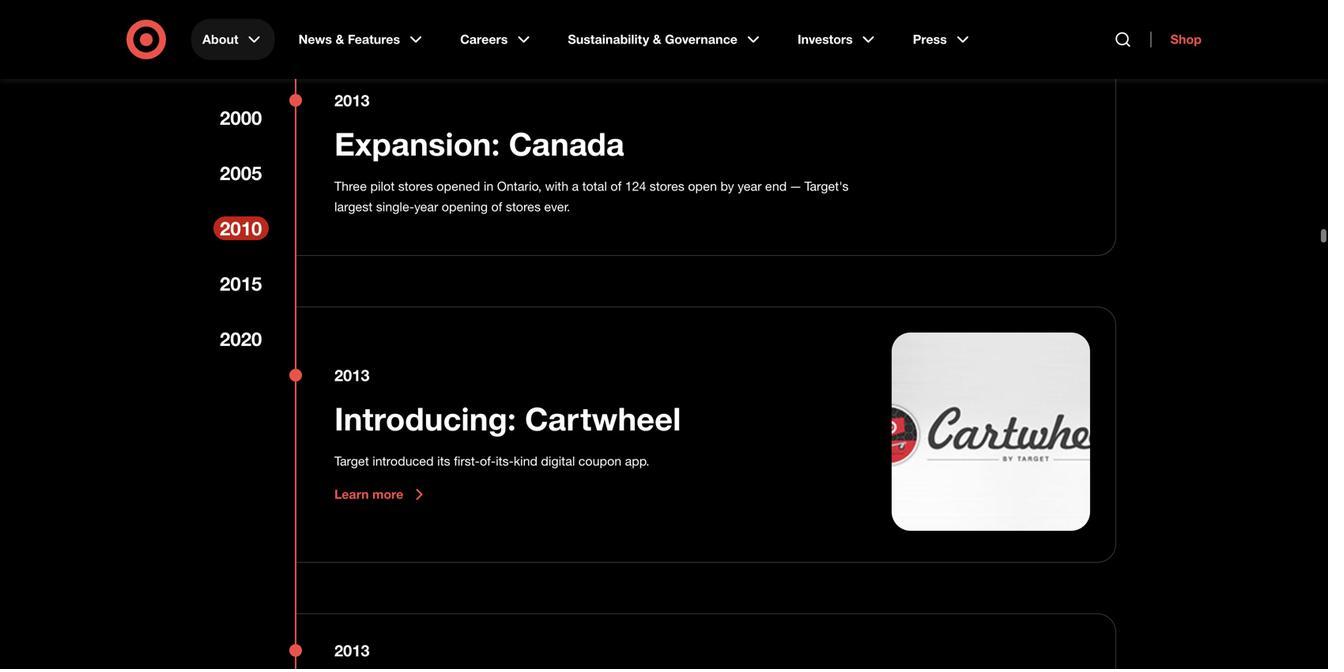 Task type: describe. For each thing, give the bounding box(es) containing it.
careers
[[460, 32, 508, 47]]

0 horizontal spatial stores
[[398, 179, 433, 194]]

2010
[[220, 217, 262, 240]]

its
[[437, 454, 450, 469]]

coupon
[[579, 454, 622, 469]]

largest
[[334, 199, 373, 215]]

2015
[[220, 272, 262, 295]]

single-
[[376, 199, 414, 215]]

a
[[572, 179, 579, 194]]

three
[[334, 179, 367, 194]]

3 2013 from the top
[[334, 642, 370, 661]]

news & features
[[299, 32, 400, 47]]

end
[[765, 179, 787, 194]]

sustainability & governance
[[568, 32, 738, 47]]

press link
[[902, 19, 983, 60]]

learn
[[334, 487, 369, 503]]

—
[[790, 179, 801, 194]]

news
[[299, 32, 332, 47]]

learn more
[[334, 487, 403, 503]]

by
[[721, 179, 734, 194]]

opening
[[442, 199, 488, 215]]

2013 for three
[[334, 91, 370, 110]]

2020
[[220, 328, 262, 351]]

investors link
[[787, 19, 889, 60]]

total
[[582, 179, 607, 194]]

investors
[[798, 32, 853, 47]]

2000 link
[[213, 106, 269, 130]]

1 horizontal spatial year
[[738, 179, 762, 194]]

2015 link
[[213, 272, 269, 296]]

shop link
[[1151, 32, 1202, 47]]

cartwheel
[[525, 400, 681, 439]]

2010 link
[[213, 217, 269, 240]]

124
[[625, 179, 646, 194]]

sustainability
[[568, 32, 649, 47]]

three pilot stores opened in ontario, with a total of 124 stores open by year end — target's largest single-year opening of stores ever.
[[334, 179, 849, 215]]

canada
[[509, 125, 624, 163]]

pilot
[[370, 179, 395, 194]]

app.
[[625, 454, 650, 469]]

governance
[[665, 32, 738, 47]]

introducing:
[[334, 400, 516, 439]]

about
[[202, 32, 238, 47]]

learn more button
[[334, 486, 429, 505]]

its-
[[496, 454, 514, 469]]

2005
[[220, 162, 262, 185]]

news & features link
[[288, 19, 437, 60]]

of-
[[480, 454, 496, 469]]

open
[[688, 179, 717, 194]]



Task type: locate. For each thing, give the bounding box(es) containing it.
target
[[334, 454, 369, 469]]

1 vertical spatial 2013
[[334, 366, 370, 385]]

& right news
[[336, 32, 344, 47]]

1 vertical spatial year
[[414, 199, 438, 215]]

first-
[[454, 454, 480, 469]]

with
[[545, 179, 569, 194]]

press
[[913, 32, 947, 47]]

ontario,
[[497, 179, 542, 194]]

in
[[484, 179, 494, 194]]

stores up single-
[[398, 179, 433, 194]]

2013 for target
[[334, 366, 370, 385]]

1 & from the left
[[336, 32, 344, 47]]

& left "governance"
[[653, 32, 662, 47]]

stores right 124
[[650, 179, 685, 194]]

0 horizontal spatial of
[[491, 199, 502, 215]]

1 vertical spatial of
[[491, 199, 502, 215]]

target's
[[805, 179, 849, 194]]

careers link
[[449, 19, 544, 60]]

kind
[[514, 454, 538, 469]]

digital
[[541, 454, 575, 469]]

logo image
[[892, 333, 1090, 531]]

features
[[348, 32, 400, 47]]

0 horizontal spatial year
[[414, 199, 438, 215]]

about link
[[191, 19, 275, 60]]

ever.
[[544, 199, 570, 215]]

& for governance
[[653, 32, 662, 47]]

0 horizontal spatial &
[[336, 32, 344, 47]]

expansion: canada
[[334, 125, 624, 163]]

opened
[[437, 179, 480, 194]]

& for features
[[336, 32, 344, 47]]

2 2013 from the top
[[334, 366, 370, 385]]

0 vertical spatial year
[[738, 179, 762, 194]]

stores
[[398, 179, 433, 194], [650, 179, 685, 194], [506, 199, 541, 215]]

shop
[[1171, 32, 1202, 47]]

2 & from the left
[[653, 32, 662, 47]]

sustainability & governance link
[[557, 19, 774, 60]]

expansion:
[[334, 125, 500, 163]]

1 2013 from the top
[[334, 91, 370, 110]]

year right by
[[738, 179, 762, 194]]

introducing: cartwheel button
[[334, 399, 681, 439]]

year
[[738, 179, 762, 194], [414, 199, 438, 215]]

2005 link
[[213, 161, 269, 185]]

2013
[[334, 91, 370, 110], [334, 366, 370, 385], [334, 642, 370, 661]]

1 horizontal spatial &
[[653, 32, 662, 47]]

2020 link
[[213, 327, 269, 351]]

1 horizontal spatial of
[[611, 179, 622, 194]]

stores down ontario,
[[506, 199, 541, 215]]

introducing: cartwheel
[[334, 400, 681, 439]]

2 vertical spatial 2013
[[334, 642, 370, 661]]

&
[[336, 32, 344, 47], [653, 32, 662, 47]]

0 vertical spatial 2013
[[334, 91, 370, 110]]

more
[[372, 487, 403, 503]]

1 horizontal spatial stores
[[506, 199, 541, 215]]

introduced
[[373, 454, 434, 469]]

of
[[611, 179, 622, 194], [491, 199, 502, 215]]

year down opened
[[414, 199, 438, 215]]

0 vertical spatial of
[[611, 179, 622, 194]]

target introduced its first-of-its-kind digital coupon app.
[[334, 454, 650, 469]]

of left 124
[[611, 179, 622, 194]]

2000
[[220, 106, 262, 129]]

2 horizontal spatial stores
[[650, 179, 685, 194]]

of down the in on the top left of page
[[491, 199, 502, 215]]



Task type: vqa. For each thing, say whether or not it's contained in the screenshot.
he to the top
no



